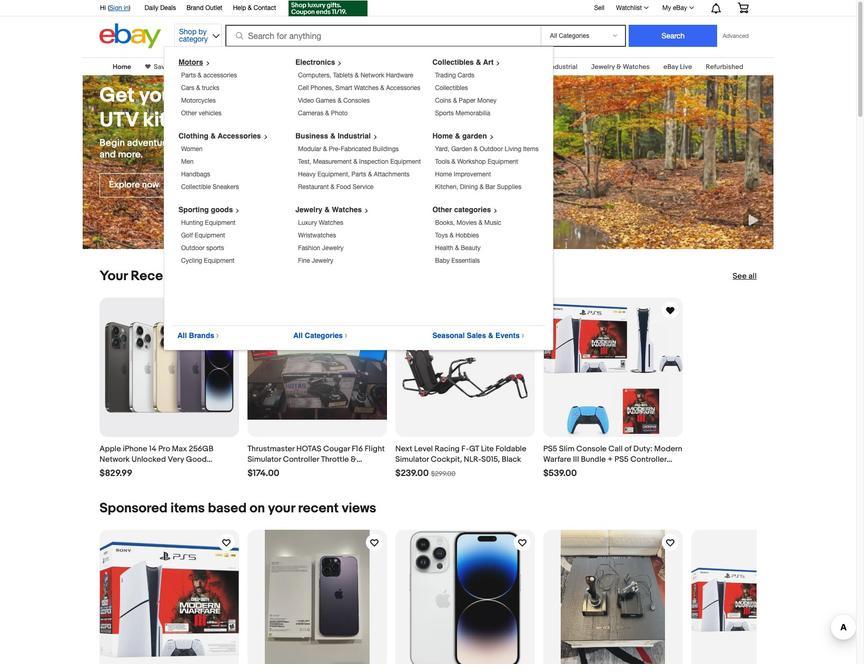 Task type: locate. For each thing, give the bounding box(es) containing it.
0 horizontal spatial parts
[[181, 72, 196, 79]]

cargo
[[198, 137, 224, 149]]

items inside get your atv or utv kitted out main content
[[238, 268, 273, 284]]

equipment up attachments
[[390, 158, 421, 165]]

collectibles link down trading cards link at the right top
[[435, 84, 468, 92]]

items right 'living'
[[523, 145, 539, 153]]

daily
[[145, 4, 158, 12]]

collectibles up the "cell"
[[271, 63, 309, 71]]

banner containing shop by category
[[94, 0, 757, 350]]

ebay live
[[664, 63, 692, 71]]

0 horizontal spatial business & industrial link
[[296, 132, 382, 140]]

business up modular
[[296, 132, 328, 140]]

toys up trading
[[423, 63, 437, 71]]

1 horizontal spatial parts
[[352, 171, 366, 178]]

jewelry & watches for the rightmost jewelry & watches link
[[591, 63, 650, 71]]

my ebay
[[663, 4, 687, 12]]

business & industrial link
[[514, 63, 578, 71], [296, 132, 382, 140]]

0 horizontal spatial all
[[178, 331, 187, 340]]

sporting goods
[[179, 205, 233, 214]]

1 horizontal spatial simulator
[[395, 455, 429, 465]]

help & contact link
[[233, 3, 276, 14]]

parts inside modular & pre-fabricated buildings test, measurement & inspection equipment heavy equipment, parts & attachments restaurant & food service
[[352, 171, 366, 178]]

1 horizontal spatial business & industrial
[[514, 63, 578, 71]]

accessories
[[386, 84, 421, 92], [218, 132, 261, 140]]

items right viewed
[[238, 268, 273, 284]]

0 vertical spatial other
[[181, 110, 197, 117]]

s015,
[[482, 455, 500, 465]]

unlocked
[[132, 455, 166, 465]]

1 horizontal spatial all
[[293, 331, 303, 340]]

toys up health
[[435, 232, 448, 239]]

living
[[505, 145, 522, 153]]

1 horizontal spatial business & industrial link
[[514, 63, 578, 71]]

1 horizontal spatial your
[[268, 500, 295, 517]]

watches up consoles
[[354, 84, 379, 92]]

1 horizontal spatial jewelry & watches
[[591, 63, 650, 71]]

home up tablets
[[322, 63, 341, 71]]

ps5 up warfare
[[543, 444, 558, 454]]

coins & paper money link
[[435, 97, 497, 104]]

video games & consoles link
[[298, 97, 370, 104]]

$174.00 text field
[[248, 468, 280, 479]]

1 horizontal spatial outdoor
[[480, 145, 503, 153]]

watches left ebay live
[[623, 63, 650, 71]]

iphone
[[123, 444, 147, 454]]

sporting up the hunting
[[179, 205, 209, 214]]

1 vertical spatial parts
[[352, 171, 366, 178]]

service
[[353, 183, 374, 191]]

watches inside computers, tablets & network hardware cell phones, smart watches & accessories video games & consoles cameras & photo
[[354, 84, 379, 92]]

0 vertical spatial your
[[139, 83, 180, 108]]

$174.00
[[248, 468, 280, 479]]

all left brands
[[178, 331, 187, 340]]

1 horizontal spatial ps5
[[615, 455, 629, 465]]

0 vertical spatial network
[[361, 72, 384, 79]]

1 horizontal spatial jewelry & watches link
[[591, 63, 650, 71]]

with
[[178, 137, 196, 149]]

previous price $299.00 text field
[[431, 470, 456, 478]]

garden down home & garden
[[451, 145, 472, 153]]

0 vertical spatial sporting
[[450, 63, 477, 71]]

home down tools
[[435, 171, 452, 178]]

views
[[342, 500, 376, 517]]

1 vertical spatial network
[[100, 455, 130, 465]]

modular
[[298, 145, 321, 153]]

garden
[[463, 132, 487, 140]]

home up get
[[113, 63, 131, 71]]

watches
[[623, 63, 650, 71], [354, 84, 379, 92], [332, 205, 362, 214], [319, 219, 343, 227]]

network up cell phones, smart watches & accessories link
[[361, 72, 384, 79]]

network inside the apple iphone 14 pro max 256gb network unlocked very good condition
[[100, 455, 130, 465]]

explore
[[109, 180, 140, 190]]

1 horizontal spatial items
[[523, 145, 539, 153]]

1 vertical spatial toys
[[435, 232, 448, 239]]

brands
[[189, 331, 214, 340]]

outdoor inside hunting equipment golf equipment outdoor sports cycling equipment
[[181, 244, 205, 252]]

1 vertical spatial outdoor
[[181, 244, 205, 252]]

sporting inside get your atv or utv kitted out main content
[[450, 63, 477, 71]]

1 horizontal spatial garden
[[451, 145, 472, 153]]

collectibles up trading cards link at the right top
[[433, 58, 474, 66]]

sporting for sporting goods
[[179, 205, 209, 214]]

ps5 right +
[[615, 455, 629, 465]]

collectibles inside get your atv or utv kitted out main content
[[271, 63, 309, 71]]

1 vertical spatial ebay
[[664, 63, 679, 71]]

business
[[514, 63, 541, 71], [296, 132, 328, 140]]

controller down duty:
[[631, 455, 667, 465]]

equipment down goods
[[205, 219, 236, 227]]

home up yard,
[[433, 132, 453, 140]]

garden up computers, tablets & network hardware link
[[349, 63, 372, 71]]

all categories link
[[293, 331, 352, 340]]

0 vertical spatial business
[[514, 63, 541, 71]]

books, movies & music link
[[435, 219, 502, 227]]

your down saved link
[[139, 83, 180, 108]]

2 simulator from the left
[[395, 455, 429, 465]]

0 horizontal spatial industrial
[[338, 132, 371, 140]]

1 vertical spatial jewelry & watches
[[296, 205, 362, 214]]

business & industrial inside get your atv or utv kitted out main content
[[514, 63, 578, 71]]

sporting up "cards"
[[450, 63, 477, 71]]

simulator up joystick on the bottom of the page
[[248, 455, 281, 465]]

0 vertical spatial parts
[[181, 72, 196, 79]]

out
[[203, 108, 233, 133]]

cameras & photo link
[[298, 110, 348, 117]]

0 horizontal spatial garden
[[349, 63, 372, 71]]

0 vertical spatial accessories
[[386, 84, 421, 92]]

1 horizontal spatial accessories
[[386, 84, 421, 92]]

1 vertical spatial items
[[238, 268, 273, 284]]

0 horizontal spatial controller
[[283, 455, 319, 465]]

1 vertical spatial garden
[[451, 145, 472, 153]]

0 horizontal spatial jewelry & watches
[[296, 205, 362, 214]]

1 horizontal spatial industrial
[[549, 63, 578, 71]]

1 horizontal spatial network
[[361, 72, 384, 79]]

256gb
[[189, 444, 214, 454]]

business right goods
[[514, 63, 541, 71]]

business inside banner
[[296, 132, 328, 140]]

network up condition
[[100, 455, 130, 465]]

ebay right the my
[[673, 4, 687, 12]]

2 all from the left
[[293, 331, 303, 340]]

collectibles link
[[271, 63, 309, 71], [435, 84, 468, 92]]

1 horizontal spatial other
[[433, 205, 452, 214]]

your right on
[[268, 500, 295, 517]]

books, movies & music toys & hobbies health & beauty baby essentials
[[435, 219, 502, 264]]

daily deals
[[145, 4, 176, 12]]

heavy
[[298, 171, 316, 178]]

0 horizontal spatial simulator
[[248, 455, 281, 465]]

supplies
[[497, 183, 522, 191]]

1 horizontal spatial business
[[514, 63, 541, 71]]

0 horizontal spatial other
[[181, 110, 197, 117]]

home & garden
[[322, 63, 372, 71]]

banner
[[94, 0, 757, 350]]

0 vertical spatial industrial
[[549, 63, 578, 71]]

beauty
[[461, 244, 481, 252]]

cards
[[458, 72, 475, 79]]

toys inside get your atv or utv kitted out main content
[[423, 63, 437, 71]]

money
[[478, 97, 497, 104]]

health
[[435, 244, 454, 252]]

1 horizontal spatial controller
[[631, 455, 667, 465]]

0 vertical spatial jewelry & watches
[[591, 63, 650, 71]]

& inside 'thrustmaster hotas cougar f16 flight simulator controller throttle & joystick'
[[351, 455, 357, 465]]

jewelry inside get your atv or utv kitted out main content
[[591, 63, 615, 71]]

1 horizontal spatial sporting
[[450, 63, 477, 71]]

collectibles down trading cards link at the right top
[[435, 84, 468, 92]]

outdoor up tools & workshop equipment link
[[480, 145, 503, 153]]

controller
[[283, 455, 319, 465], [631, 455, 667, 465]]

golf
[[181, 232, 193, 239]]

0 vertical spatial ps5
[[543, 444, 558, 454]]

viewed
[[189, 268, 235, 284]]

categories
[[305, 331, 343, 340]]

fashion
[[298, 244, 320, 252]]

watches up wristwatches link
[[319, 219, 343, 227]]

other down 'motorcycles' link
[[181, 110, 197, 117]]

pre-
[[329, 145, 341, 153]]

business inside get your atv or utv kitted out main content
[[514, 63, 541, 71]]

parts up cars
[[181, 72, 196, 79]]

handbags link
[[181, 171, 210, 178]]

sporting
[[450, 63, 477, 71], [179, 205, 209, 214]]

0 horizontal spatial business
[[296, 132, 328, 140]]

trading cards link
[[435, 72, 475, 79]]

wristwatches link
[[298, 232, 336, 239]]

0 horizontal spatial jewelry & watches link
[[296, 205, 373, 214]]

1 vertical spatial accessories
[[218, 132, 261, 140]]

14
[[149, 444, 157, 454]]

test,
[[298, 158, 311, 165]]

& inside account navigation
[[248, 4, 252, 12]]

1 controller from the left
[[283, 455, 319, 465]]

sporting goods
[[450, 63, 500, 71]]

ps5 slim console call of duty: modern warfare iii bundle + ps5 controller blue
[[543, 444, 683, 475]]

0 vertical spatial outdoor
[[480, 145, 503, 153]]

jewelry & watches inside get your atv or utv kitted out main content
[[591, 63, 650, 71]]

collectibles & art
[[433, 58, 494, 66]]

cycling
[[181, 257, 202, 264]]

all for all categories
[[293, 331, 303, 340]]

$239.00 text field
[[395, 468, 429, 479]]

all left categories
[[293, 331, 303, 340]]

0 vertical spatial ebay
[[673, 4, 687, 12]]

hunting equipment link
[[181, 219, 236, 227]]

0 vertical spatial jewelry & watches link
[[591, 63, 650, 71]]

restaurant
[[298, 183, 329, 191]]

controller down hotas
[[283, 455, 319, 465]]

1 vertical spatial your
[[268, 500, 295, 517]]

paper
[[459, 97, 476, 104]]

0 vertical spatial items
[[523, 145, 539, 153]]

test, measurement & inspection equipment link
[[298, 158, 421, 165]]

parts down test, measurement & inspection equipment link
[[352, 171, 366, 178]]

trading cards collectibles coins & paper money sports memorabilia
[[435, 72, 497, 117]]

0 horizontal spatial your
[[139, 83, 180, 108]]

&
[[248, 4, 252, 12], [476, 58, 481, 66], [342, 63, 347, 71], [543, 63, 548, 71], [617, 63, 622, 71], [198, 72, 202, 79], [355, 72, 359, 79], [196, 84, 200, 92], [380, 84, 384, 92], [338, 97, 342, 104], [453, 97, 457, 104], [325, 110, 329, 117], [211, 132, 216, 140], [330, 132, 336, 140], [455, 132, 460, 140], [323, 145, 327, 153], [474, 145, 478, 153], [354, 158, 358, 165], [452, 158, 456, 165], [368, 171, 372, 178], [331, 183, 335, 191], [480, 183, 484, 191], [325, 205, 330, 214], [479, 219, 483, 227], [450, 232, 454, 239], [455, 244, 459, 252], [488, 331, 494, 340], [351, 455, 357, 465]]

shop by category
[[179, 27, 208, 43]]

1 vertical spatial industrial
[[338, 132, 371, 140]]

ebay inside account navigation
[[673, 4, 687, 12]]

0 horizontal spatial outdoor
[[181, 244, 205, 252]]

utv
[[100, 108, 138, 133]]

all for all brands
[[178, 331, 187, 340]]

0 horizontal spatial business & industrial
[[296, 132, 371, 140]]

0 horizontal spatial network
[[100, 455, 130, 465]]

1 simulator from the left
[[248, 455, 281, 465]]

golf equipment link
[[181, 232, 225, 239]]

sporting goods link
[[179, 205, 244, 214]]

0 vertical spatial toys
[[423, 63, 437, 71]]

0 horizontal spatial items
[[238, 268, 273, 284]]

account navigation
[[94, 0, 757, 18]]

contact
[[254, 4, 276, 12]]

food
[[336, 183, 351, 191]]

home improvement link
[[435, 171, 491, 178]]

business & industrial inside banner
[[296, 132, 371, 140]]

1 vertical spatial other
[[433, 205, 452, 214]]

controller inside 'thrustmaster hotas cougar f16 flight simulator controller throttle & joystick'
[[283, 455, 319, 465]]

garden inside yard, garden & outdoor living items tools & workshop equipment home improvement kitchen, dining & bar supplies
[[451, 145, 472, 153]]

0 horizontal spatial ps5
[[543, 444, 558, 454]]

cycling equipment link
[[181, 257, 235, 264]]

business for the bottom business & industrial link
[[296, 132, 328, 140]]

1 vertical spatial sporting
[[179, 205, 209, 214]]

1 vertical spatial ps5
[[615, 455, 629, 465]]

inspection
[[359, 158, 389, 165]]

1 all from the left
[[178, 331, 187, 340]]

home & garden
[[433, 132, 487, 140]]

outdoor up cycling
[[181, 244, 205, 252]]

0 vertical spatial collectibles link
[[271, 63, 309, 71]]

other up books,
[[433, 205, 452, 214]]

collectibles link up the "cell"
[[271, 63, 309, 71]]

0 vertical spatial business & industrial
[[514, 63, 578, 71]]

jewelry & watches for bottommost jewelry & watches link
[[296, 205, 362, 214]]

0 horizontal spatial sporting
[[179, 205, 209, 214]]

equipment down 'living'
[[488, 158, 518, 165]]

1 vertical spatial business & industrial
[[296, 132, 371, 140]]

simulator inside next level racing f-gt lite foldable simulator cockpit, nlr-s015, black $239.00 $299.00
[[395, 455, 429, 465]]

electronics
[[296, 58, 335, 66]]

1 vertical spatial collectibles link
[[435, 84, 468, 92]]

simulator down next
[[395, 455, 429, 465]]

seasonal sales & events
[[433, 331, 520, 340]]

2 controller from the left
[[631, 455, 667, 465]]

motors inside banner
[[179, 58, 203, 66]]

get your atv or utv kitted out begin adventures with cargo bags, tires, and more.
[[100, 83, 274, 161]]

parts & accessories link
[[181, 72, 237, 79]]

(
[[108, 4, 109, 12]]

luxury
[[298, 219, 317, 227]]

all
[[749, 271, 757, 281]]

condition
[[100, 465, 135, 475]]

1 vertical spatial business
[[296, 132, 328, 140]]

0 vertical spatial garden
[[349, 63, 372, 71]]

ebay left live
[[664, 63, 679, 71]]

None submit
[[629, 25, 718, 47]]

$239.00
[[395, 468, 429, 479]]

my
[[663, 4, 671, 12]]

see all
[[733, 271, 757, 281]]



Task type: describe. For each thing, give the bounding box(es) containing it.
heavy equipment, parts & attachments link
[[298, 171, 410, 178]]

computers, tablets & network hardware link
[[298, 72, 413, 79]]

watches inside luxury watches wristwatches fashion jewelry fine jewelry
[[319, 219, 343, 227]]

help & contact
[[233, 4, 276, 12]]

sports
[[435, 110, 454, 117]]

equipment down hunting equipment "link"
[[195, 232, 225, 239]]

live
[[680, 63, 692, 71]]

other categories link
[[433, 205, 502, 214]]

cell
[[298, 84, 309, 92]]

collectibles inside trading cards collectibles coins & paper money sports memorabilia
[[435, 84, 468, 92]]

sporting for sporting goods
[[450, 63, 477, 71]]

bundle
[[581, 455, 606, 465]]

ebay inside get your atv or utv kitted out main content
[[664, 63, 679, 71]]

parts & accessories cars & trucks motorcycles other vehicles
[[181, 72, 237, 117]]

parts inside parts & accessories cars & trucks motorcycles other vehicles
[[181, 72, 196, 79]]

simulator inside 'thrustmaster hotas cougar f16 flight simulator controller throttle & joystick'
[[248, 455, 281, 465]]

collectibles & art link
[[433, 58, 505, 66]]

restaurant & food service link
[[298, 183, 374, 191]]

goods
[[211, 205, 233, 214]]

$539.00 text field
[[543, 468, 577, 479]]

flight
[[365, 444, 385, 454]]

brand outlet link
[[187, 3, 223, 14]]

seasonal
[[433, 331, 465, 340]]

$829.99 text field
[[100, 468, 132, 479]]

women men handbags collectible sneakers
[[181, 145, 239, 191]]

max
[[172, 444, 187, 454]]

saved
[[154, 63, 173, 71]]

motors inside get your atv or utv kitted out main content
[[187, 63, 209, 71]]

cars & trucks link
[[181, 84, 219, 92]]

saved link
[[151, 63, 173, 71]]

on
[[250, 500, 265, 517]]

sneakers
[[213, 183, 239, 191]]

hunting
[[181, 219, 203, 227]]

cars
[[181, 84, 194, 92]]

home for home & garden
[[322, 63, 341, 71]]

pro
[[158, 444, 170, 454]]

foldable
[[496, 444, 527, 454]]

toys link
[[423, 63, 437, 71]]

your recently viewed items link
[[100, 268, 273, 284]]

business & industrial for top business & industrial link
[[514, 63, 578, 71]]

watches inside get your atv or utv kitted out main content
[[623, 63, 650, 71]]

hotas
[[296, 444, 322, 454]]

cameras
[[298, 110, 324, 117]]

toys inside books, movies & music toys & hobbies health & beauty baby essentials
[[435, 232, 448, 239]]

duty:
[[634, 444, 653, 454]]

collectible
[[181, 183, 211, 191]]

get the coupon image
[[289, 1, 368, 16]]

see
[[733, 271, 747, 281]]

health & beauty link
[[435, 244, 481, 252]]

1 horizontal spatial collectibles link
[[435, 84, 468, 92]]

$539.00
[[543, 468, 577, 479]]

home & garden link
[[433, 132, 498, 140]]

refurbished
[[706, 63, 744, 71]]

get your atv or utv kitted out main content
[[0, 51, 857, 664]]

trucks
[[202, 84, 219, 92]]

1 vertical spatial jewelry & watches link
[[296, 205, 373, 214]]

deals
[[160, 4, 176, 12]]

yard, garden & outdoor living items tools & workshop equipment home improvement kitchen, dining & bar supplies
[[435, 145, 539, 191]]

begin
[[100, 137, 125, 149]]

wristwatches
[[298, 232, 336, 239]]

sports memorabilia link
[[435, 110, 491, 117]]

f16
[[352, 444, 363, 454]]

advanced
[[723, 33, 749, 39]]

toys & hobbies link
[[435, 232, 479, 239]]

outdoor sports link
[[181, 244, 224, 252]]

luxury watches wristwatches fashion jewelry fine jewelry
[[298, 219, 344, 264]]

atv
[[184, 83, 222, 108]]

watches down 'food'
[[332, 205, 362, 214]]

games
[[316, 97, 336, 104]]

women
[[181, 145, 203, 153]]

motors link inside get your atv or utv kitted out main content
[[187, 63, 209, 71]]

more.
[[118, 149, 143, 161]]

network inside computers, tablets & network hardware cell phones, smart watches & accessories video games & consoles cameras & photo
[[361, 72, 384, 79]]

home for home & garden
[[433, 132, 453, 140]]

get
[[100, 83, 135, 108]]

fashion jewelry link
[[298, 244, 344, 252]]

your inside get your atv or utv kitted out begin adventures with cargo bags, tires, and more.
[[139, 83, 180, 108]]

garden inside get your atv or utv kitted out main content
[[349, 63, 372, 71]]

events
[[496, 331, 520, 340]]

baby
[[435, 257, 450, 264]]

industrial inside get your atv or utv kitted out main content
[[549, 63, 578, 71]]

cockpit,
[[431, 455, 462, 465]]

business & industrial for the bottom business & industrial link
[[296, 132, 371, 140]]

0 vertical spatial business & industrial link
[[514, 63, 578, 71]]

0 horizontal spatial accessories
[[218, 132, 261, 140]]

computers,
[[298, 72, 331, 79]]

& inside trading cards collectibles coins & paper money sports memorabilia
[[453, 97, 457, 104]]

my ebay link
[[657, 2, 699, 14]]

controller inside ps5 slim console call of duty: modern warfare iii bundle + ps5 controller blue
[[631, 455, 667, 465]]

collectibles for collectibles & art
[[433, 58, 474, 66]]

throttle
[[321, 455, 349, 465]]

business for top business & industrial link
[[514, 63, 541, 71]]

collectibles for collectibles
[[271, 63, 309, 71]]

clothing & accessories
[[179, 132, 261, 140]]

good
[[186, 455, 207, 465]]

Search for anything text field
[[227, 26, 539, 46]]

help
[[233, 4, 246, 12]]

home for home
[[113, 63, 131, 71]]

apple
[[100, 444, 121, 454]]

video
[[298, 97, 314, 104]]

warfare
[[543, 455, 572, 465]]

items inside yard, garden & outdoor living items tools & workshop equipment home improvement kitchen, dining & bar supplies
[[523, 145, 539, 153]]

equipment,
[[318, 171, 350, 178]]

handbags
[[181, 171, 210, 178]]

accessories inside computers, tablets & network hardware cell phones, smart watches & accessories video games & consoles cameras & photo
[[386, 84, 421, 92]]

equipment inside yard, garden & outdoor living items tools & workshop equipment home improvement kitchen, dining & bar supplies
[[488, 158, 518, 165]]

next level racing f-gt lite foldable simulator cockpit, nlr-s015, black $239.00 $299.00
[[395, 444, 527, 479]]

clothing & accessories link
[[179, 132, 272, 140]]

movies
[[457, 219, 477, 227]]

coins
[[435, 97, 452, 104]]

sell link
[[590, 4, 609, 11]]

motorcycles
[[181, 97, 216, 104]]

baby essentials link
[[435, 257, 480, 264]]

computers, tablets & network hardware cell phones, smart watches & accessories video games & consoles cameras & photo
[[298, 72, 421, 117]]

cougar
[[323, 444, 350, 454]]

home inside yard, garden & outdoor living items tools & workshop equipment home improvement kitchen, dining & bar supplies
[[435, 171, 452, 178]]

kitchen,
[[435, 183, 458, 191]]

equipment inside modular & pre-fabricated buildings test, measurement & inspection equipment heavy equipment, parts & attachments restaurant & food service
[[390, 158, 421, 165]]

all brands
[[178, 331, 214, 340]]

outdoor inside yard, garden & outdoor living items tools & workshop equipment home improvement kitchen, dining & bar supplies
[[480, 145, 503, 153]]

men
[[181, 158, 194, 165]]

watchlist link
[[611, 2, 654, 14]]

0 horizontal spatial collectibles link
[[271, 63, 309, 71]]

f-
[[462, 444, 469, 454]]

other inside parts & accessories cars & trucks motorcycles other vehicles
[[181, 110, 197, 117]]

1 vertical spatial business & industrial link
[[296, 132, 382, 140]]

equipment down sports
[[204, 257, 235, 264]]

music
[[485, 219, 502, 227]]

your shopping cart image
[[738, 3, 750, 13]]

racing
[[435, 444, 460, 454]]

kitted
[[143, 108, 198, 133]]

men link
[[181, 158, 194, 165]]



Task type: vqa. For each thing, say whether or not it's contained in the screenshot.
Bundle
yes



